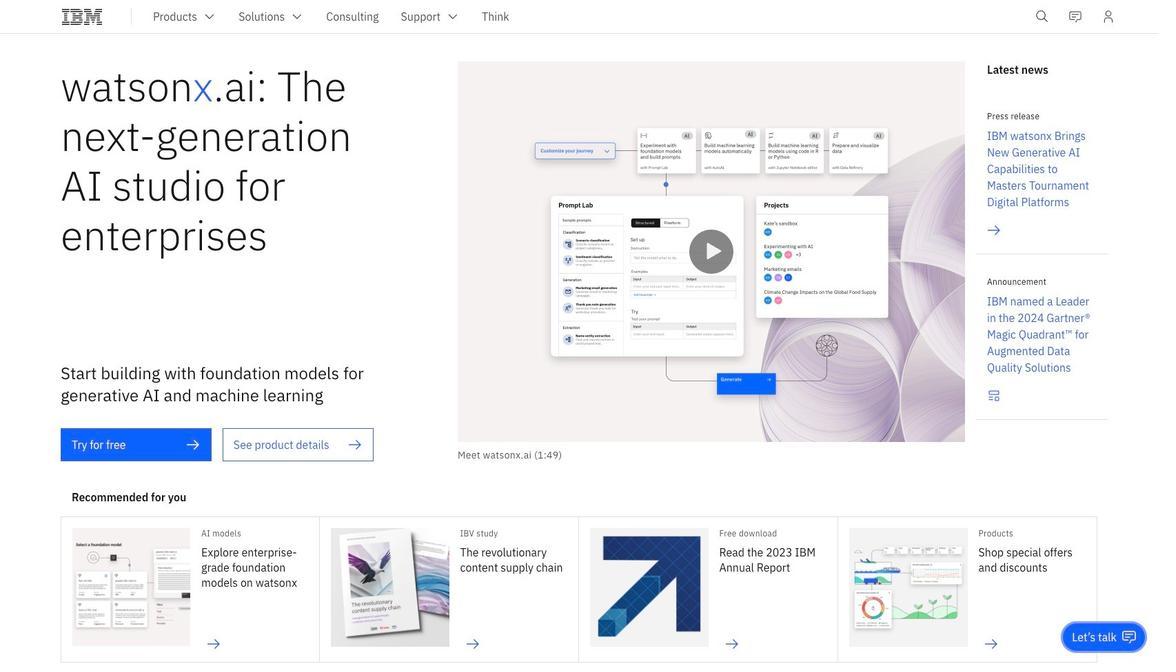 Task type: locate. For each thing, give the bounding box(es) containing it.
let's talk element
[[1073, 630, 1117, 645]]



